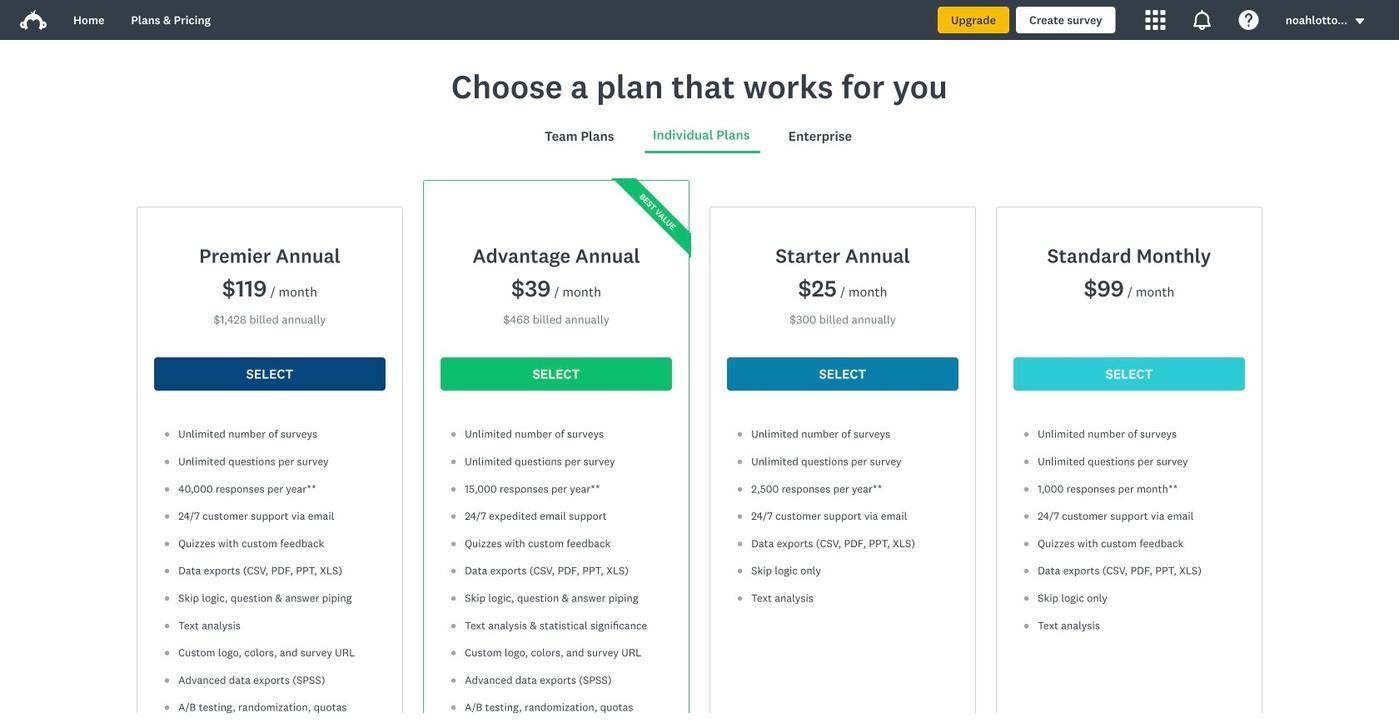 Task type: vqa. For each thing, say whether or not it's contained in the screenshot.
1st Products Icon from the left
no



Task type: describe. For each thing, give the bounding box(es) containing it.
1 brand logo image from the top
[[20, 7, 47, 33]]

help icon image
[[1240, 10, 1260, 30]]



Task type: locate. For each thing, give the bounding box(es) containing it.
dropdown arrow icon image
[[1355, 15, 1366, 27], [1356, 18, 1365, 24]]

products icon image
[[1146, 10, 1166, 30], [1146, 10, 1166, 30]]

2 brand logo image from the top
[[20, 10, 47, 30]]

brand logo image
[[20, 7, 47, 33], [20, 10, 47, 30]]

notification center icon image
[[1193, 10, 1213, 30]]



